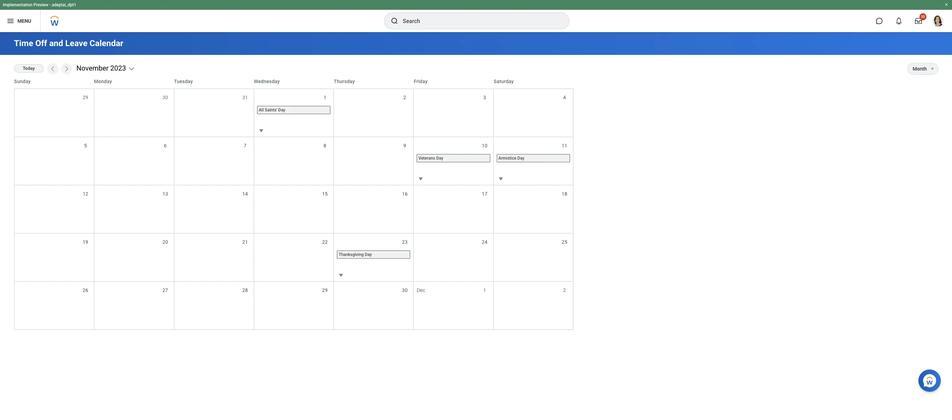Task type: vqa. For each thing, say whether or not it's contained in the screenshot.
2nd Column Header from right
no



Task type: describe. For each thing, give the bounding box(es) containing it.
tuesday
[[174, 79, 193, 84]]

thanksgiving
[[339, 253, 364, 258]]

implementation
[[3, 2, 32, 7]]

0 horizontal spatial 30
[[163, 95, 168, 100]]

today
[[23, 66, 35, 71]]

saturday
[[494, 79, 514, 84]]

1 horizontal spatial 29
[[322, 288, 328, 294]]

25
[[562, 240, 568, 245]]

off
[[35, 38, 47, 48]]

friday, december 1, 2023 cell
[[414, 282, 494, 330]]

preview
[[33, 2, 48, 7]]

dec
[[417, 288, 426, 294]]

armistice day
[[499, 156, 525, 161]]

22
[[322, 240, 328, 245]]

caret down image down 'armistice'
[[497, 175, 505, 183]]

caret down image down the veterans
[[417, 175, 425, 183]]

adeptai_dpt1
[[52, 2, 76, 7]]

row containing 5
[[14, 137, 574, 185]]

2023
[[110, 64, 126, 73]]

0 vertical spatial 1
[[324, 95, 327, 100]]

21
[[242, 240, 248, 245]]

3
[[483, 95, 486, 100]]

saturday column header
[[494, 78, 574, 85]]

table inside time off and leave calendar main content
[[14, 75, 574, 331]]

0 vertical spatial 29
[[83, 95, 88, 100]]

monday
[[94, 79, 112, 84]]

18
[[562, 191, 568, 197]]

day for veterans day
[[436, 156, 443, 161]]

20
[[163, 240, 168, 245]]

day right saints'
[[278, 108, 285, 113]]

row containing 29
[[14, 89, 574, 137]]

6
[[164, 143, 167, 149]]

-
[[49, 2, 51, 7]]

row containing 26
[[14, 282, 574, 330]]

28
[[242, 288, 248, 294]]

1 vertical spatial 2
[[563, 288, 566, 294]]

close environment banner image
[[945, 2, 949, 7]]

row group inside table
[[14, 89, 574, 330]]

and
[[49, 38, 63, 48]]

caret down image
[[257, 127, 266, 135]]

wednesday
[[254, 79, 280, 84]]

month button
[[908, 63, 927, 75]]

thursday
[[334, 79, 355, 84]]

time
[[14, 38, 33, 48]]

month
[[913, 66, 927, 72]]

veterans
[[419, 156, 435, 161]]

row containing 19
[[14, 233, 574, 282]]

4
[[563, 95, 566, 100]]

wednesday column header
[[254, 78, 334, 85]]

menu button
[[0, 10, 40, 32]]

friday column header
[[414, 78, 494, 85]]

12
[[83, 191, 88, 197]]

13
[[163, 191, 168, 197]]

monday column header
[[94, 78, 174, 85]]

veterans day
[[419, 156, 443, 161]]

10
[[482, 143, 488, 149]]

thursday column header
[[334, 78, 414, 85]]

thanksgiving day
[[339, 253, 372, 258]]



Task type: locate. For each thing, give the bounding box(es) containing it.
calendar application
[[14, 75, 938, 331]]

23
[[402, 240, 408, 245]]

all saints' day
[[259, 108, 285, 113]]

1 vertical spatial 1
[[483, 288, 486, 294]]

friday
[[414, 79, 428, 84]]

sunday column header
[[14, 78, 94, 85]]

calendar
[[90, 38, 123, 48]]

17
[[482, 191, 488, 197]]

table containing sunday
[[14, 75, 574, 331]]

19
[[83, 240, 88, 245]]

Search Workday  search field
[[403, 13, 555, 29]]

today button
[[14, 64, 44, 73]]

1 row from the top
[[14, 75, 574, 89]]

row containing sunday
[[14, 75, 574, 89]]

5 row from the top
[[14, 233, 574, 282]]

0 vertical spatial 2
[[404, 95, 406, 100]]

tuesday column header
[[174, 78, 254, 85]]

6 row from the top
[[14, 282, 574, 330]]

4 row from the top
[[14, 185, 574, 233]]

justify image
[[6, 17, 15, 25]]

9
[[404, 143, 406, 149]]

menu banner
[[0, 0, 952, 32]]

31
[[242, 95, 248, 100]]

2
[[404, 95, 406, 100], [563, 288, 566, 294]]

implementation preview -   adeptai_dpt1
[[3, 2, 76, 7]]

row group containing 29
[[14, 89, 574, 330]]

time off and leave calendar
[[14, 38, 123, 48]]

row containing 12
[[14, 185, 574, 233]]

time off and leave calendar main content
[[0, 32, 952, 337]]

7
[[244, 143, 247, 149]]

2 row from the top
[[14, 89, 574, 137]]

26
[[83, 288, 88, 294]]

14
[[242, 191, 248, 197]]

30
[[163, 95, 168, 100], [402, 288, 408, 294]]

chevron left image
[[49, 65, 56, 72]]

33 button
[[911, 13, 927, 29]]

table
[[14, 75, 574, 331]]

menu
[[17, 18, 31, 24]]

sunday
[[14, 79, 31, 84]]

day for thanksgiving day
[[365, 253, 372, 258]]

33
[[921, 15, 925, 19]]

day right the veterans
[[436, 156, 443, 161]]

29
[[83, 95, 88, 100], [322, 288, 328, 294]]

16
[[402, 191, 408, 197]]

leave
[[65, 38, 88, 48]]

day
[[278, 108, 285, 113], [436, 156, 443, 161], [518, 156, 525, 161], [365, 253, 372, 258]]

notifications large image
[[896, 17, 903, 24]]

inbox large image
[[915, 17, 922, 24]]

1 horizontal spatial 1
[[483, 288, 486, 294]]

row group
[[14, 89, 574, 330]]

24
[[482, 240, 488, 245]]

15
[[322, 191, 328, 197]]

caret down image right "month"
[[929, 66, 937, 72]]

armistice
[[499, 156, 517, 161]]

0 horizontal spatial 2
[[404, 95, 406, 100]]

0 vertical spatial 30
[[163, 95, 168, 100]]

all
[[259, 108, 264, 113]]

search image
[[390, 17, 399, 25]]

saints'
[[265, 108, 277, 113]]

1 vertical spatial 30
[[402, 288, 408, 294]]

5
[[84, 143, 87, 149]]

caret down image
[[929, 66, 937, 72], [417, 175, 425, 183], [497, 175, 505, 183], [337, 272, 345, 280]]

day right thanksgiving
[[365, 253, 372, 258]]

0 horizontal spatial 1
[[324, 95, 327, 100]]

november 2023
[[76, 64, 126, 73]]

november
[[76, 64, 109, 73]]

0 horizontal spatial 29
[[83, 95, 88, 100]]

8
[[324, 143, 327, 149]]

27
[[163, 288, 168, 294]]

caret down image down thanksgiving
[[337, 272, 345, 280]]

profile logan mcneil image
[[933, 15, 944, 28]]

row
[[14, 75, 574, 89], [14, 89, 574, 137], [14, 137, 574, 185], [14, 185, 574, 233], [14, 233, 574, 282], [14, 282, 574, 330]]

1
[[324, 95, 327, 100], [483, 288, 486, 294]]

1 horizontal spatial 30
[[402, 288, 408, 294]]

1 horizontal spatial 2
[[563, 288, 566, 294]]

chevron right image
[[63, 65, 70, 72]]

chevron down image
[[128, 65, 135, 72]]

11
[[562, 143, 568, 149]]

1 inside 'friday, december 1, 2023' cell
[[483, 288, 486, 294]]

1 vertical spatial 29
[[322, 288, 328, 294]]

day for armistice day
[[518, 156, 525, 161]]

day right 'armistice'
[[518, 156, 525, 161]]

3 row from the top
[[14, 137, 574, 185]]



